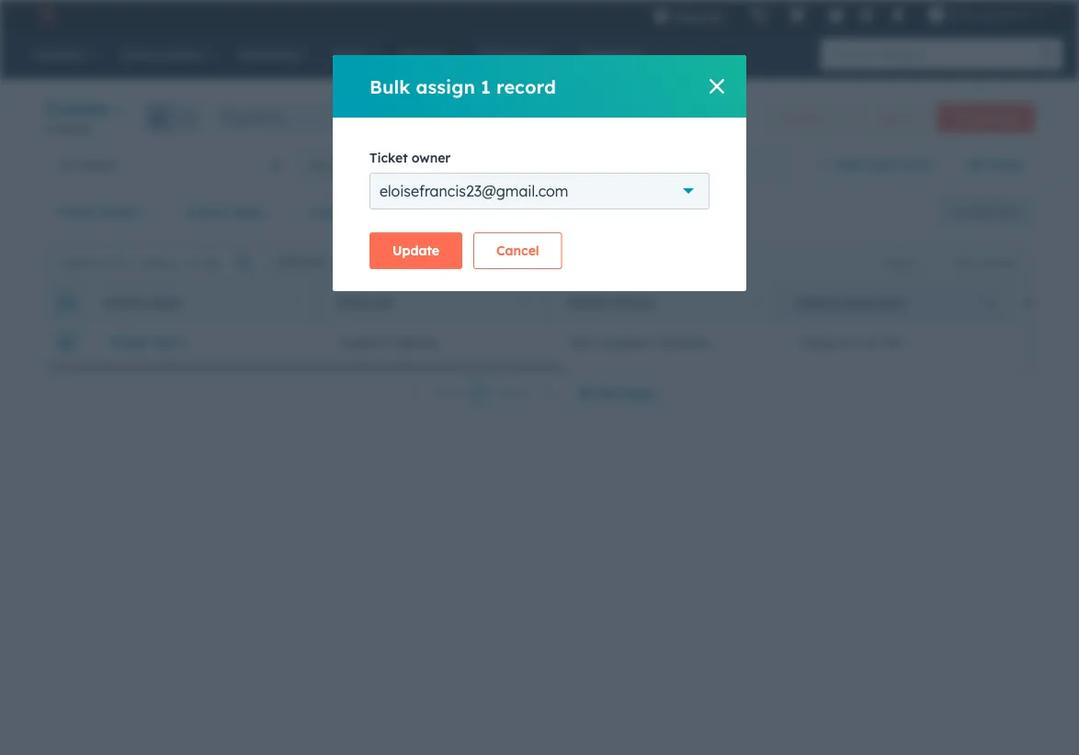 Task type: describe. For each thing, give the bounding box(es) containing it.
1 - from the left
[[1028, 334, 1033, 350]]

close image
[[710, 79, 724, 94]]

notifications image
[[889, 8, 906, 25]]

per
[[597, 385, 618, 401]]

all pipelines
[[222, 110, 283, 124]]

help button
[[821, 0, 852, 29]]

1 for 1 selected
[[273, 255, 278, 269]]

tickets banner
[[44, 96, 1035, 146]]

eloisefrancis23@gmail.com button
[[370, 173, 710, 210]]

test
[[152, 334, 178, 350]]

marketplaces image
[[789, 8, 806, 25]]

descending sort. press to sort ascending. element
[[982, 296, 989, 311]]

open
[[331, 157, 362, 173]]

help image
[[828, 8, 844, 25]]

marketplaces button
[[778, 0, 817, 29]]

delete button
[[441, 254, 491, 271]]

assign
[[346, 256, 382, 270]]

cancel
[[496, 243, 539, 259]]

1 horizontal spatial priority
[[1027, 296, 1079, 310]]

ticket left test
[[109, 334, 148, 350]]

my open tickets
[[310, 157, 405, 173]]

edit for edit
[[408, 256, 430, 270]]

-- button
[[1006, 324, 1079, 360]]

tickets
[[44, 97, 109, 120]]

Search ID, name, or description search field
[[49, 246, 266, 279]]

search button
[[1031, 39, 1063, 70]]

can
[[976, 7, 997, 22]]

cancel button
[[473, 233, 562, 269]]

edit columns
[[952, 256, 1019, 269]]

(3/5)
[[900, 156, 932, 172]]

ticket name
[[103, 296, 180, 310]]

all views link
[[955, 146, 1035, 183]]

create ticket
[[953, 111, 1019, 125]]

menu containing vhs can fix it!
[[640, 0, 1057, 29]]

today at 4:41 pm button
[[776, 324, 1006, 360]]

bulk assign 1 record
[[370, 75, 556, 98]]

1 record
[[44, 122, 89, 136]]

new (support pipeline)
[[569, 334, 709, 350]]

support
[[339, 334, 388, 350]]

pm
[[883, 334, 902, 350]]

all tickets button
[[44, 146, 295, 183]]

ticket owner button
[[44, 194, 163, 231]]

owner inside popup button
[[99, 204, 139, 220]]

view for save
[[996, 205, 1019, 219]]

hubspot image
[[33, 4, 55, 26]]

vhs can fix it! button
[[917, 0, 1055, 29]]

create ticket button
[[937, 103, 1035, 133]]

1 horizontal spatial record
[[496, 75, 556, 98]]

calling icon button
[[743, 3, 775, 27]]

ticket up new
[[567, 296, 608, 310]]

last activity date
[[310, 204, 423, 220]]

1 for 1
[[476, 385, 483, 401]]

activity
[[341, 204, 390, 220]]

last activity date button
[[298, 194, 448, 231]]

view for add
[[867, 156, 896, 172]]

next button
[[490, 382, 566, 406]]

group inside tickets banner
[[145, 102, 203, 132]]

notifications button
[[882, 0, 913, 29]]

create for create date
[[186, 204, 229, 220]]

priority inside popup button
[[471, 204, 519, 220]]

press to sort. element for pipeline
[[523, 296, 529, 311]]

calling icon image
[[751, 7, 767, 24]]

--
[[1028, 334, 1038, 350]]

status
[[612, 296, 654, 310]]

create for create tasks
[[516, 256, 553, 270]]

1 button
[[470, 381, 490, 405]]

tickets for unassigned tickets
[[636, 157, 676, 173]]

today at 4:41 pm
[[798, 334, 902, 350]]

1 horizontal spatial ticket owner
[[370, 150, 451, 166]]

selected
[[281, 255, 324, 269]]

new (support pipeline) button
[[546, 324, 776, 360]]

ticket
[[991, 111, 1019, 125]]

add view (3/5)
[[837, 156, 932, 172]]

assign button
[[331, 254, 382, 271]]

1 right test
[[182, 334, 189, 350]]

assign
[[416, 75, 475, 98]]

upgrade image
[[653, 8, 670, 25]]

actions
[[782, 111, 820, 125]]

edit button
[[393, 254, 430, 271]]

filters
[[654, 204, 691, 220]]

ticket status
[[567, 296, 654, 310]]

views
[[987, 156, 1023, 172]]

tickets button
[[44, 96, 126, 122]]

update
[[393, 243, 439, 259]]

upgrade
[[673, 9, 725, 24]]

import button
[[858, 103, 926, 133]]

save view
[[968, 205, 1019, 219]]

pipeline)
[[657, 334, 709, 350]]

fix
[[1000, 7, 1014, 22]]

export button
[[871, 251, 929, 274]]

1 right assign
[[481, 75, 491, 98]]

create date
[[186, 204, 262, 220]]

advanced filters (0) button
[[555, 194, 725, 231]]

advanced
[[586, 204, 650, 220]]

update button
[[370, 233, 462, 269]]

0 vertical spatial pipeline
[[337, 296, 392, 310]]



Task type: locate. For each thing, give the bounding box(es) containing it.
eloisefrancis23@gmail.com
[[380, 182, 568, 200]]

save
[[968, 205, 993, 219]]

hubspot link
[[22, 4, 69, 26]]

view
[[867, 156, 896, 172], [996, 205, 1019, 219]]

0 vertical spatial record
[[496, 75, 556, 98]]

all tickets
[[59, 157, 117, 173]]

export
[[883, 256, 917, 269]]

all inside button
[[59, 157, 73, 173]]

settings image
[[859, 8, 875, 24]]

2 horizontal spatial tickets
[[636, 157, 676, 173]]

0 horizontal spatial priority
[[471, 204, 519, 220]]

1 for 1 record
[[44, 122, 50, 136]]

create for create date (pdt)
[[797, 296, 840, 310]]

0 vertical spatial owner
[[412, 150, 451, 166]]

all inside popup button
[[222, 110, 234, 124]]

ticket down all tickets
[[56, 204, 95, 220]]

ticket owner down all tickets
[[56, 204, 139, 220]]

date up update
[[394, 204, 423, 220]]

1 right prev on the bottom of the page
[[476, 385, 483, 401]]

1 press to sort. element from the left
[[293, 296, 300, 311]]

create date button
[[174, 194, 287, 231]]

date
[[233, 204, 262, 220], [394, 204, 423, 220], [843, 296, 872, 310]]

(pdt)
[[875, 296, 905, 310]]

add view (3/5) button
[[805, 146, 955, 183]]

menu
[[640, 0, 1057, 29]]

-
[[1028, 334, 1033, 350], [1033, 334, 1038, 350]]

today
[[798, 334, 835, 350]]

pagination navigation
[[400, 381, 566, 406]]

2 press to sort. element from the left
[[523, 296, 529, 311]]

1 horizontal spatial view
[[996, 205, 1019, 219]]

vhs can fix it!
[[948, 7, 1028, 22]]

unassigned tickets
[[561, 157, 676, 173]]

priority up "--" button
[[1027, 296, 1079, 310]]

priority down eloisefrancis23@gmail.com
[[471, 204, 519, 220]]

tickets
[[77, 157, 117, 173], [365, 157, 405, 173], [636, 157, 676, 173]]

view inside 'popup button'
[[867, 156, 896, 172]]

(support
[[599, 334, 653, 350]]

group
[[145, 102, 203, 132]]

owner up eloisefrancis23@gmail.com
[[412, 150, 451, 166]]

1 horizontal spatial edit
[[952, 256, 972, 269]]

last
[[310, 204, 337, 220]]

create tasks button
[[502, 254, 585, 271]]

25 per page button
[[566, 375, 680, 412]]

create inside tickets banner
[[953, 111, 988, 125]]

1 tickets from the left
[[77, 157, 117, 173]]

0 horizontal spatial view
[[867, 156, 896, 172]]

tickets right the open
[[365, 157, 405, 173]]

0 horizontal spatial date
[[233, 204, 262, 220]]

4:41
[[855, 334, 880, 350]]

ticket test 1
[[109, 334, 189, 350]]

all left the views
[[967, 156, 983, 172]]

settings link
[[855, 5, 878, 24]]

at
[[838, 334, 851, 350]]

ticket right the open
[[370, 150, 408, 166]]

all left pipelines
[[222, 110, 234, 124]]

1 down tickets
[[44, 122, 50, 136]]

create tasks
[[516, 256, 585, 270]]

pipelines
[[238, 110, 283, 124]]

advanced filters (0)
[[586, 204, 713, 220]]

ticket
[[370, 150, 408, 166], [56, 204, 95, 220], [103, 296, 144, 310], [567, 296, 608, 310], [109, 334, 148, 350]]

view right save
[[996, 205, 1019, 219]]

all views
[[967, 156, 1023, 172]]

tickets for all tickets
[[77, 157, 117, 173]]

date for create date
[[233, 204, 262, 220]]

2 edit from the left
[[408, 256, 430, 270]]

(0)
[[695, 204, 713, 220]]

all for all tickets
[[59, 157, 73, 173]]

2 horizontal spatial date
[[843, 296, 872, 310]]

1 horizontal spatial all
[[222, 110, 234, 124]]

2 tickets from the left
[[365, 157, 405, 173]]

create left the ticket
[[953, 111, 988, 125]]

actions button
[[767, 103, 847, 133]]

tickets down "1 record"
[[77, 157, 117, 173]]

1 edit from the left
[[952, 256, 972, 269]]

create up today
[[797, 296, 840, 310]]

ticket inside ticket owner popup button
[[56, 204, 95, 220]]

vhs
[[948, 7, 973, 22]]

page
[[622, 385, 655, 401]]

record right assign
[[496, 75, 556, 98]]

add
[[837, 156, 863, 172]]

1 vertical spatial ticket owner
[[56, 204, 139, 220]]

edit left delete button
[[408, 256, 430, 270]]

record inside tickets banner
[[53, 122, 89, 136]]

ticket owner inside popup button
[[56, 204, 139, 220]]

edit for edit columns
[[952, 256, 972, 269]]

columns
[[976, 256, 1019, 269]]

press to sort. element for ticket status
[[752, 296, 759, 311]]

2 - from the left
[[1033, 334, 1038, 350]]

next
[[496, 385, 527, 401]]

pipeline inside the support pipeline button
[[391, 334, 439, 350]]

menu item
[[738, 0, 741, 29]]

delete
[[456, 256, 491, 270]]

pipeline right support at the left
[[391, 334, 439, 350]]

1 horizontal spatial owner
[[412, 150, 451, 166]]

pipeline up support at the left
[[337, 296, 392, 310]]

1 inside tickets banner
[[44, 122, 50, 136]]

unassigned
[[561, 157, 632, 173]]

descending sort. press to sort ascending. image
[[982, 296, 989, 308]]

edit columns button
[[940, 251, 1031, 274]]

create inside popup button
[[186, 204, 229, 220]]

priority
[[471, 204, 519, 220], [1027, 296, 1079, 310]]

import
[[874, 111, 911, 125]]

1 horizontal spatial tickets
[[365, 157, 405, 173]]

date for create date (pdt)
[[843, 296, 872, 310]]

unassigned tickets button
[[547, 146, 798, 183]]

all for all pipelines
[[222, 110, 234, 124]]

prev
[[435, 385, 463, 401]]

0 vertical spatial ticket owner
[[370, 150, 451, 166]]

owner down all tickets
[[99, 204, 139, 220]]

ticket owner right the open
[[370, 150, 451, 166]]

0 horizontal spatial all
[[59, 157, 73, 173]]

25 per page
[[578, 385, 655, 401]]

view right add
[[867, 156, 896, 172]]

create left 'tasks'
[[516, 256, 553, 270]]

it!
[[1017, 7, 1028, 22]]

press to sort. element
[[293, 296, 300, 311], [523, 296, 529, 311], [752, 296, 759, 311]]

1 vertical spatial pipeline
[[391, 334, 439, 350]]

1 inside button
[[476, 385, 483, 401]]

all for all views
[[967, 156, 983, 172]]

create for create ticket
[[953, 111, 988, 125]]

0 vertical spatial priority
[[471, 204, 519, 220]]

record down tickets
[[53, 122, 89, 136]]

1 left selected at the top left
[[273, 255, 278, 269]]

1 horizontal spatial date
[[394, 204, 423, 220]]

0 vertical spatial view
[[867, 156, 896, 172]]

terry turtle image
[[928, 6, 945, 23]]

0 horizontal spatial tickets
[[77, 157, 117, 173]]

edit
[[952, 256, 972, 269], [408, 256, 430, 270]]

owner
[[412, 150, 451, 166], [99, 204, 139, 220]]

name
[[147, 296, 180, 310]]

my
[[310, 157, 328, 173]]

tickets up advanced filters (0)
[[636, 157, 676, 173]]

3 tickets from the left
[[636, 157, 676, 173]]

edit left columns
[[952, 256, 972, 269]]

1 horizontal spatial press to sort. element
[[523, 296, 529, 311]]

all pipelines button
[[214, 102, 398, 132]]

0 horizontal spatial press to sort. element
[[293, 296, 300, 311]]

date left (pdt)
[[843, 296, 872, 310]]

create date (pdt)
[[797, 296, 905, 310]]

0 horizontal spatial record
[[53, 122, 89, 136]]

1 vertical spatial priority
[[1027, 296, 1079, 310]]

2 horizontal spatial press to sort. element
[[752, 296, 759, 311]]

0 horizontal spatial ticket owner
[[56, 204, 139, 220]]

3 press to sort. element from the left
[[752, 296, 759, 311]]

all
[[222, 110, 234, 124], [967, 156, 983, 172], [59, 157, 73, 173]]

all down "1 record"
[[59, 157, 73, 173]]

1 selected
[[273, 255, 324, 269]]

1 vertical spatial record
[[53, 122, 89, 136]]

ticket test 1 link
[[109, 334, 294, 350]]

create
[[953, 111, 988, 125], [186, 204, 229, 220], [516, 256, 553, 270], [797, 296, 840, 310]]

bulk
[[370, 75, 410, 98]]

0 horizontal spatial edit
[[408, 256, 430, 270]]

Search HubSpot search field
[[821, 39, 1046, 70]]

new
[[569, 334, 596, 350]]

1 vertical spatial view
[[996, 205, 1019, 219]]

save view button
[[935, 198, 1035, 227]]

ticket left name
[[103, 296, 144, 310]]

0 horizontal spatial owner
[[99, 204, 139, 220]]

1 vertical spatial owner
[[99, 204, 139, 220]]

view inside button
[[996, 205, 1019, 219]]

2 horizontal spatial all
[[967, 156, 983, 172]]

priority button
[[459, 194, 544, 231]]

search image
[[1041, 48, 1053, 61]]

date left last at the top of page
[[233, 204, 262, 220]]

create down all tickets button in the top left of the page
[[186, 204, 229, 220]]



Task type: vqa. For each thing, say whether or not it's contained in the screenshot.
ADD
yes



